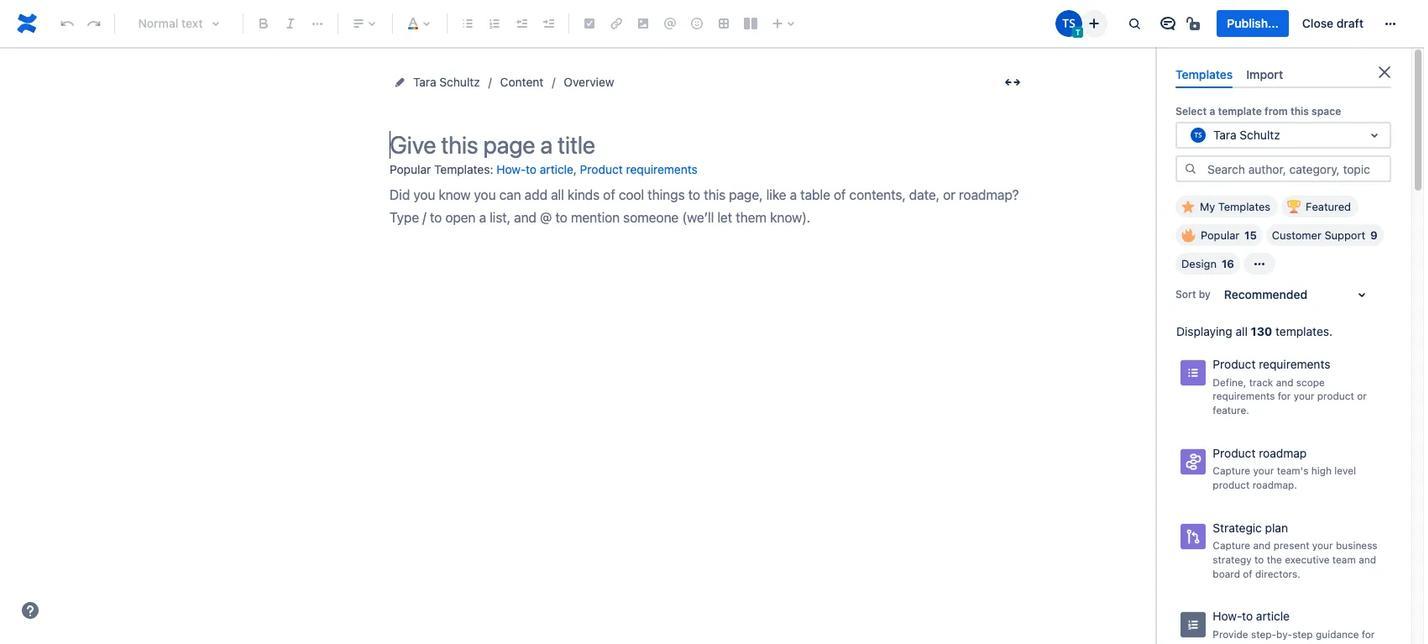 Task type: locate. For each thing, give the bounding box(es) containing it.
confluence image
[[13, 10, 40, 37], [13, 10, 40, 37]]

capture up strategic
[[1213, 465, 1250, 477]]

product requirements button
[[580, 156, 698, 184]]

a inside 'how-to article provide step-by-step guidance for completing a task.'
[[1268, 642, 1274, 644]]

product up define,
[[1213, 357, 1256, 371]]

0 horizontal spatial popular
[[390, 162, 431, 176]]

0 horizontal spatial how-
[[496, 162, 526, 176]]

1 horizontal spatial a
[[1268, 642, 1274, 644]]

to up step-
[[1242, 609, 1253, 623]]

product
[[1317, 390, 1354, 403], [1213, 479, 1250, 491]]

design 16
[[1181, 257, 1234, 271]]

schultz down select a template from this space
[[1240, 127, 1280, 142]]

requirements down give this page a title text field
[[626, 162, 698, 176]]

layouts image
[[741, 13, 761, 34]]

schultz down bullet list ⌘⇧8 image on the left
[[439, 75, 480, 89]]

None text field
[[1188, 127, 1191, 144]]

undo ⌘z image
[[57, 13, 77, 34]]

invite to edit image
[[1084, 13, 1104, 33]]

feature.
[[1213, 404, 1249, 417]]

0 vertical spatial your
[[1294, 390, 1314, 403]]

1 vertical spatial a
[[1268, 642, 1274, 644]]

select
[[1175, 105, 1207, 118]]

templates inside button
[[1218, 200, 1270, 213]]

open image
[[1364, 125, 1385, 145]]

requirements
[[626, 162, 698, 176], [1259, 357, 1330, 371], [1213, 390, 1275, 403]]

requirements up scope
[[1259, 357, 1330, 371]]

tara down template
[[1213, 127, 1236, 142]]

sort by
[[1175, 288, 1211, 300]]

1 horizontal spatial how-
[[1213, 609, 1242, 623]]

2 capture from the top
[[1213, 539, 1250, 552]]

1 horizontal spatial product
[[1317, 390, 1354, 403]]

executive
[[1285, 553, 1330, 566]]

templates inside tab list
[[1175, 67, 1233, 81]]

popular left templates:
[[390, 162, 431, 176]]

product right , at left top
[[580, 162, 623, 176]]

board
[[1213, 567, 1240, 580]]

schultz
[[439, 75, 480, 89], [1240, 127, 1280, 142]]

1 vertical spatial requirements
[[1259, 357, 1330, 371]]

tara schultz right move this page image
[[413, 75, 480, 89]]

your up executive
[[1312, 539, 1333, 552]]

capture
[[1213, 465, 1250, 477], [1213, 539, 1250, 552]]

add image, video, or file image
[[633, 13, 653, 34]]

1 horizontal spatial for
[[1362, 628, 1375, 640]]

roadmap.
[[1253, 479, 1297, 491]]

product left or
[[1317, 390, 1354, 403]]

2 horizontal spatial to
[[1254, 553, 1264, 566]]

strategic plan capture and present your business strategy to the executive team and board of directors.
[[1213, 520, 1377, 580]]

article inside the popular templates: how-to article , product requirements
[[540, 162, 573, 176]]

0 vertical spatial templates
[[1175, 67, 1233, 81]]

1 vertical spatial your
[[1253, 465, 1274, 477]]

2 vertical spatial product
[[1213, 446, 1256, 460]]

how-to article provide step-by-step guidance for completing a task.
[[1213, 609, 1375, 644]]

0 vertical spatial capture
[[1213, 465, 1250, 477]]

1 horizontal spatial and
[[1276, 376, 1293, 389]]

link image
[[606, 13, 626, 34]]

your up roadmap.
[[1253, 465, 1274, 477]]

how- inside 'how-to article provide step-by-step guidance for completing a task.'
[[1213, 609, 1242, 623]]

for
[[1278, 390, 1291, 403], [1362, 628, 1375, 640]]

tara schultz link
[[413, 72, 480, 92]]

tara schultz
[[413, 75, 480, 89], [1213, 127, 1280, 142]]

0 horizontal spatial and
[[1253, 539, 1271, 552]]

this
[[1290, 105, 1309, 118]]

tara schultz image
[[1056, 10, 1083, 37]]

1 vertical spatial capture
[[1213, 539, 1250, 552]]

1 vertical spatial schultz
[[1240, 127, 1280, 142]]

product inside product roadmap capture your team's high level product roadmap.
[[1213, 446, 1256, 460]]

1 vertical spatial product
[[1213, 357, 1256, 371]]

0 vertical spatial product
[[580, 162, 623, 176]]

and up the
[[1253, 539, 1271, 552]]

tab list containing templates
[[1169, 60, 1398, 88]]

2 vertical spatial and
[[1359, 553, 1376, 566]]

1 vertical spatial popular
[[1201, 229, 1239, 242]]

define,
[[1213, 376, 1246, 389]]

1 horizontal spatial tara schultz
[[1213, 127, 1280, 142]]

provide
[[1213, 628, 1248, 640]]

0 horizontal spatial product
[[1213, 479, 1250, 491]]

and down business
[[1359, 553, 1376, 566]]

present
[[1273, 539, 1309, 552]]

templates:
[[434, 162, 493, 176]]

tara
[[413, 75, 436, 89], [1213, 127, 1236, 142]]

article left product requirements button
[[540, 162, 573, 176]]

article up step-
[[1256, 609, 1290, 623]]

1 vertical spatial and
[[1253, 539, 1271, 552]]

to left , at left top
[[526, 162, 537, 176]]

1 horizontal spatial tara
[[1213, 127, 1236, 142]]

Search author, category, topic field
[[1202, 157, 1390, 181]]

capture up the strategy
[[1213, 539, 1250, 552]]

0 vertical spatial to
[[526, 162, 537, 176]]

product inside product requirements define, track and scope requirements for your product or feature.
[[1213, 357, 1256, 371]]

0 vertical spatial popular
[[390, 162, 431, 176]]

1 vertical spatial product
[[1213, 479, 1250, 491]]

requirements up feature.
[[1213, 390, 1275, 403]]

1 horizontal spatial popular
[[1201, 229, 1239, 242]]

1 vertical spatial how-
[[1213, 609, 1242, 623]]

1 vertical spatial templates
[[1218, 200, 1270, 213]]

0 vertical spatial how-
[[496, 162, 526, 176]]

0 horizontal spatial to
[[526, 162, 537, 176]]

1 vertical spatial for
[[1362, 628, 1375, 640]]

2 vertical spatial to
[[1242, 609, 1253, 623]]

0 vertical spatial tara schultz
[[413, 75, 480, 89]]

how- right templates:
[[496, 162, 526, 176]]

by-
[[1276, 628, 1292, 640]]

search icon image
[[1184, 162, 1197, 175]]

0 horizontal spatial a
[[1209, 105, 1215, 118]]

1 vertical spatial to
[[1254, 553, 1264, 566]]

a down step-
[[1268, 642, 1274, 644]]

and
[[1276, 376, 1293, 389], [1253, 539, 1271, 552], [1359, 553, 1376, 566]]

templates
[[1175, 67, 1233, 81], [1218, 200, 1270, 213]]

your down scope
[[1294, 390, 1314, 403]]

templates up 15
[[1218, 200, 1270, 213]]

and right track in the bottom right of the page
[[1276, 376, 1293, 389]]

draft
[[1337, 16, 1364, 30]]

1 vertical spatial tara schultz
[[1213, 127, 1280, 142]]

to left the
[[1254, 553, 1264, 566]]

popular inside the popular templates: how-to article , product requirements
[[390, 162, 431, 176]]

15
[[1244, 229, 1257, 242]]

how- up provide
[[1213, 609, 1242, 623]]

popular
[[390, 162, 431, 176], [1201, 229, 1239, 242]]

my templates
[[1200, 200, 1270, 213]]

product down feature.
[[1213, 446, 1256, 460]]

how-
[[496, 162, 526, 176], [1213, 609, 1242, 623]]

templates.
[[1275, 324, 1333, 339]]

product inside the popular templates: how-to article , product requirements
[[580, 162, 623, 176]]

capture inside strategic plan capture and present your business strategy to the executive team and board of directors.
[[1213, 539, 1250, 552]]

0 horizontal spatial article
[[540, 162, 573, 176]]

more categories image
[[1249, 254, 1269, 274]]

your inside product requirements define, track and scope requirements for your product or feature.
[[1294, 390, 1314, 403]]

product
[[580, 162, 623, 176], [1213, 357, 1256, 371], [1213, 446, 1256, 460]]

track
[[1249, 376, 1273, 389]]

product up strategic
[[1213, 479, 1250, 491]]

tara schultz down template
[[1213, 127, 1280, 142]]

Give this page a title text field
[[390, 131, 1028, 159]]

content
[[500, 75, 544, 89]]

to
[[526, 162, 537, 176], [1254, 553, 1264, 566], [1242, 609, 1253, 623]]

bold ⌘b image
[[254, 13, 274, 34]]

plan
[[1265, 520, 1288, 535]]

1 capture from the top
[[1213, 465, 1250, 477]]

0 vertical spatial a
[[1209, 105, 1215, 118]]

0 vertical spatial product
[[1317, 390, 1354, 403]]

2 vertical spatial your
[[1312, 539, 1333, 552]]

0 horizontal spatial tara schultz
[[413, 75, 480, 89]]

capture inside product roadmap capture your team's high level product roadmap.
[[1213, 465, 1250, 477]]

0 horizontal spatial tara
[[413, 75, 436, 89]]

0 vertical spatial for
[[1278, 390, 1291, 403]]

content link
[[500, 72, 544, 92]]

templates up select
[[1175, 67, 1233, 81]]

business
[[1336, 539, 1377, 552]]

1 horizontal spatial article
[[1256, 609, 1290, 623]]

tab list
[[1169, 60, 1398, 88]]

a right select
[[1209, 105, 1215, 118]]

more image
[[1380, 13, 1401, 34]]

from
[[1264, 105, 1288, 118]]

to inside 'how-to article provide step-by-step guidance for completing a task.'
[[1242, 609, 1253, 623]]

sort
[[1175, 288, 1196, 300]]

0 vertical spatial requirements
[[626, 162, 698, 176]]

product for product roadmap
[[1213, 446, 1256, 460]]

completing
[[1213, 642, 1265, 644]]

to inside strategic plan capture and present your business strategy to the executive team and board of directors.
[[1254, 553, 1264, 566]]

popular down my templates button
[[1201, 229, 1239, 242]]

1 vertical spatial article
[[1256, 609, 1290, 623]]

0 vertical spatial article
[[540, 162, 573, 176]]

article
[[540, 162, 573, 176], [1256, 609, 1290, 623]]

action item image
[[579, 13, 600, 34]]

or
[[1357, 390, 1367, 403]]

italic ⌘i image
[[280, 13, 301, 34]]

a
[[1209, 105, 1215, 118], [1268, 642, 1274, 644]]

make page full-width image
[[1003, 72, 1023, 92]]

product roadmap capture your team's high level product roadmap.
[[1213, 446, 1356, 491]]

outdent ⇧tab image
[[511, 13, 531, 34]]

product for product requirements
[[1213, 357, 1256, 371]]

team
[[1332, 553, 1356, 566]]

tara right move this page image
[[413, 75, 436, 89]]

1 horizontal spatial to
[[1242, 609, 1253, 623]]

0 vertical spatial and
[[1276, 376, 1293, 389]]

popular templates: how-to article , product requirements
[[390, 162, 698, 176]]

how- inside the popular templates: how-to article , product requirements
[[496, 162, 526, 176]]

close draft button
[[1292, 10, 1374, 37]]

to inside the popular templates: how-to article , product requirements
[[526, 162, 537, 176]]

your inside product roadmap capture your team's high level product roadmap.
[[1253, 465, 1274, 477]]

0 horizontal spatial for
[[1278, 390, 1291, 403]]

mention image
[[660, 13, 680, 34]]

2 horizontal spatial and
[[1359, 553, 1376, 566]]

0 vertical spatial schultz
[[439, 75, 480, 89]]

scope
[[1296, 376, 1325, 389]]

your
[[1294, 390, 1314, 403], [1253, 465, 1274, 477], [1312, 539, 1333, 552]]

design
[[1181, 257, 1217, 271]]



Task type: vqa. For each thing, say whether or not it's contained in the screenshot.
Numbered list ⌘⇧7 icon
yes



Task type: describe. For each thing, give the bounding box(es) containing it.
comment icon image
[[1158, 13, 1178, 34]]

1 horizontal spatial schultz
[[1240, 127, 1280, 142]]

overview link
[[564, 72, 614, 92]]

no restrictions image
[[1185, 13, 1205, 34]]

for inside 'how-to article provide step-by-step guidance for completing a task.'
[[1362, 628, 1375, 640]]

high
[[1311, 465, 1332, 477]]

publish...
[[1227, 16, 1279, 30]]

16
[[1222, 257, 1234, 271]]

featured
[[1306, 200, 1351, 213]]

all
[[1236, 324, 1248, 339]]

close draft
[[1302, 16, 1364, 30]]

and inside product requirements define, track and scope requirements for your product or feature.
[[1276, 376, 1293, 389]]

level
[[1334, 465, 1356, 477]]

product inside product requirements define, track and scope requirements for your product or feature.
[[1317, 390, 1354, 403]]

9
[[1370, 229, 1378, 242]]

move this page image
[[393, 76, 406, 89]]

close
[[1302, 16, 1333, 30]]

emoji image
[[687, 13, 707, 34]]

article inside 'how-to article provide step-by-step guidance for completing a task.'
[[1256, 609, 1290, 623]]

how-to article button
[[496, 156, 573, 184]]

1 vertical spatial tara
[[1213, 127, 1236, 142]]

2 vertical spatial requirements
[[1213, 390, 1275, 403]]

more formatting image
[[307, 13, 327, 34]]

popular for popular
[[1201, 229, 1239, 242]]

publish... button
[[1217, 10, 1289, 37]]

by
[[1199, 288, 1211, 300]]

0 vertical spatial tara
[[413, 75, 436, 89]]

my
[[1200, 200, 1215, 213]]

team's
[[1277, 465, 1308, 477]]

strategy
[[1213, 553, 1252, 566]]

130
[[1251, 324, 1272, 339]]

indent tab image
[[538, 13, 558, 34]]

overview
[[564, 75, 614, 89]]

task.
[[1276, 642, 1299, 644]]

popular for popular templates: how-to article , product requirements
[[390, 162, 431, 176]]

the
[[1267, 553, 1282, 566]]

for inside product requirements define, track and scope requirements for your product or feature.
[[1278, 390, 1291, 403]]

guidance
[[1316, 628, 1359, 640]]

Main content area, start typing to enter text. text field
[[390, 184, 1028, 230]]

0 horizontal spatial schultz
[[439, 75, 480, 89]]

your inside strategic plan capture and present your business strategy to the executive team and board of directors.
[[1312, 539, 1333, 552]]

template
[[1218, 105, 1262, 118]]

product inside product roadmap capture your team's high level product roadmap.
[[1213, 479, 1250, 491]]

featured button
[[1281, 196, 1359, 218]]

recommended
[[1224, 287, 1307, 302]]

customer support 9
[[1272, 229, 1378, 242]]

select a template from this space
[[1175, 105, 1341, 118]]

support
[[1324, 229, 1365, 242]]

directors.
[[1255, 567, 1300, 580]]

step
[[1292, 628, 1313, 640]]

space
[[1312, 105, 1341, 118]]

of
[[1243, 567, 1252, 580]]

bullet list ⌘⇧8 image
[[458, 13, 478, 34]]

my templates button
[[1175, 196, 1278, 218]]

find and replace image
[[1125, 13, 1145, 34]]

capture for strategic plan
[[1213, 539, 1250, 552]]

displaying
[[1176, 324, 1232, 339]]

numbered list ⌘⇧7 image
[[484, 13, 505, 34]]

capture for product roadmap
[[1213, 465, 1250, 477]]

displaying all 130 templates.
[[1176, 324, 1333, 339]]

table image
[[714, 13, 734, 34]]

import
[[1246, 67, 1283, 81]]

roadmap
[[1259, 446, 1307, 460]]

customer
[[1272, 229, 1321, 242]]

close templates and import image
[[1374, 62, 1395, 82]]

redo ⌘⇧z image
[[84, 13, 104, 34]]

requirements inside the popular templates: how-to article , product requirements
[[626, 162, 698, 176]]

strategic
[[1213, 520, 1262, 535]]

help image
[[20, 600, 40, 620]]

product requirements define, track and scope requirements for your product or feature.
[[1213, 357, 1367, 417]]

recommended button
[[1214, 281, 1382, 308]]

,
[[573, 162, 577, 176]]

step-
[[1251, 628, 1276, 640]]



